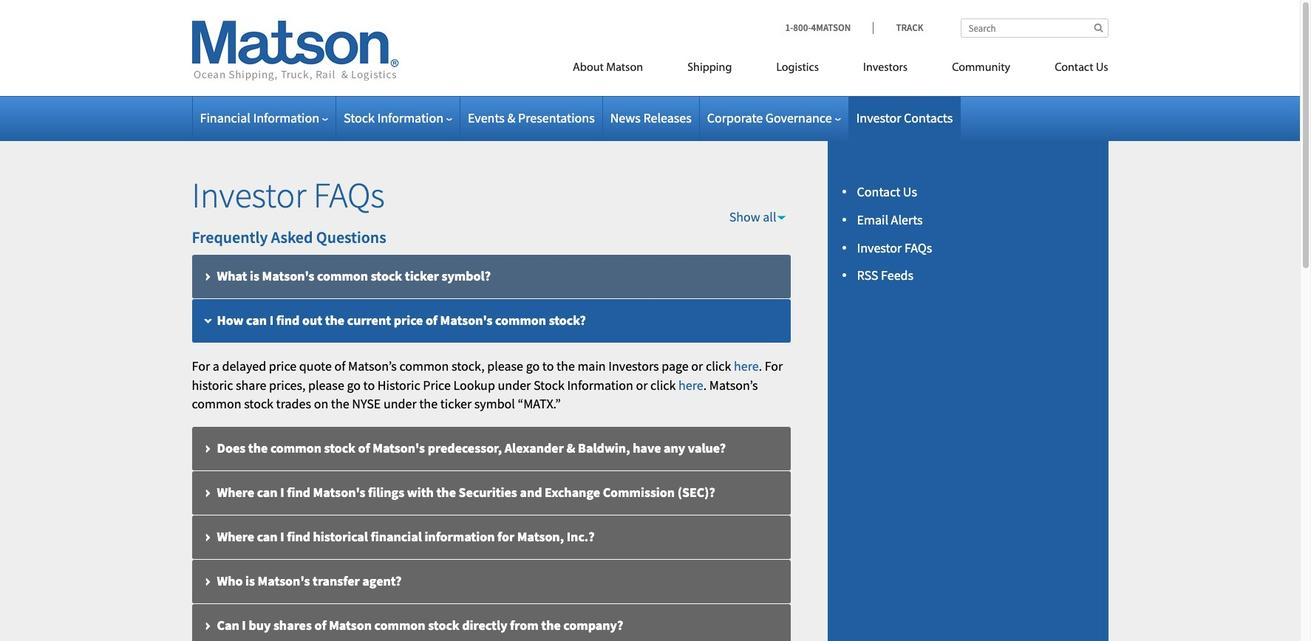Task type: locate. For each thing, give the bounding box(es) containing it.
how can i find out the current price of matson's common stock? tab panel
[[192, 357, 791, 414]]

price up prices,
[[269, 358, 297, 375]]

of right current
[[426, 312, 438, 329]]

2 vertical spatial can
[[257, 529, 278, 546]]

0 horizontal spatial investors
[[609, 358, 659, 375]]

0 vertical spatial where
[[217, 484, 254, 501]]

matson's up value?
[[710, 377, 758, 394]]

presentations
[[518, 109, 595, 126]]

is inside tab
[[250, 267, 260, 284]]

or right "page"
[[692, 358, 703, 375]]

can inside tab
[[257, 484, 278, 501]]

price inside tab
[[394, 312, 423, 329]]

contact us link down search icon
[[1033, 55, 1109, 85]]

1 horizontal spatial or
[[692, 358, 703, 375]]

information
[[253, 109, 319, 126], [377, 109, 444, 126], [567, 377, 634, 394]]

shipping
[[688, 62, 732, 74]]

1 horizontal spatial investors
[[864, 62, 908, 74]]

click right "page"
[[706, 358, 731, 375]]

us down search icon
[[1096, 62, 1109, 74]]

matson's down asked
[[262, 267, 315, 284]]

where inside tab
[[217, 484, 254, 501]]

1 vertical spatial please
[[308, 377, 344, 394]]

1 horizontal spatial us
[[1096, 62, 1109, 74]]

ticker left the symbol?
[[405, 267, 439, 284]]

0 vertical spatial under
[[498, 377, 531, 394]]

0 vertical spatial matson's
[[348, 358, 397, 375]]

2 vertical spatial find
[[287, 529, 311, 546]]

1 vertical spatial us
[[903, 183, 918, 200]]

events
[[468, 109, 505, 126]]

0 vertical spatial matson
[[606, 62, 643, 74]]

matson's up historic
[[348, 358, 397, 375]]

ticker
[[405, 267, 439, 284], [440, 396, 472, 413]]

investor
[[857, 109, 902, 126], [192, 173, 306, 217], [857, 239, 902, 256]]

1 where from the top
[[217, 484, 254, 501]]

of
[[426, 312, 438, 329], [335, 358, 346, 375], [358, 440, 370, 457], [315, 617, 326, 634]]

the right with
[[437, 484, 456, 501]]

nyse
[[352, 396, 381, 413]]

0 vertical spatial investor
[[857, 109, 902, 126]]

to up "matx." in the left of the page
[[543, 358, 554, 375]]

contact down search search box
[[1055, 62, 1094, 74]]

0 vertical spatial investor faqs
[[192, 173, 385, 217]]

1 vertical spatial stock
[[534, 377, 565, 394]]

0 horizontal spatial matson
[[329, 617, 372, 634]]

1 vertical spatial can
[[257, 484, 278, 501]]

common inside '. matson's common stock trades on the nyse under the ticker symbol "matx."'
[[192, 396, 241, 413]]

is inside tab
[[245, 573, 255, 590]]

go up "matx." in the left of the page
[[526, 358, 540, 375]]

exchange
[[545, 484, 600, 501]]

contact us down search icon
[[1055, 62, 1109, 74]]

contact us link up email alerts
[[857, 183, 918, 200]]

can for matson's
[[257, 484, 278, 501]]

matson
[[606, 62, 643, 74], [329, 617, 372, 634]]

click
[[706, 358, 731, 375], [651, 377, 676, 394]]

trades
[[276, 396, 311, 413]]

historical
[[313, 529, 368, 546]]

go
[[526, 358, 540, 375], [347, 377, 361, 394]]

0 vertical spatial here
[[734, 358, 759, 375]]

under inside '. matson's common stock trades on the nyse under the ticker symbol "matx."'
[[384, 396, 417, 413]]

1 vertical spatial here
[[679, 377, 704, 394]]

go up nyse
[[347, 377, 361, 394]]

click down "page"
[[651, 377, 676, 394]]

None search field
[[961, 18, 1109, 38]]

1 horizontal spatial click
[[706, 358, 731, 375]]

common up price
[[400, 358, 449, 375]]

top menu navigation
[[506, 55, 1109, 85]]

0 horizontal spatial investor faqs
[[192, 173, 385, 217]]

0 horizontal spatial ticker
[[405, 267, 439, 284]]

for
[[192, 358, 210, 375], [765, 358, 783, 375]]

investor faqs up asked
[[192, 173, 385, 217]]

ticker inside '. matson's common stock trades on the nyse under the ticker symbol "matx."'
[[440, 396, 472, 413]]

find for historical
[[287, 529, 311, 546]]

stock
[[371, 267, 402, 284], [244, 396, 274, 413], [324, 440, 356, 457], [428, 617, 460, 634]]

0 horizontal spatial here
[[679, 377, 704, 394]]

1 vertical spatial or
[[636, 377, 648, 394]]

financial information link
[[200, 109, 328, 126]]

1 vertical spatial here link
[[679, 377, 704, 394]]

0 vertical spatial to
[[543, 358, 554, 375]]

1 vertical spatial contact
[[857, 183, 901, 200]]

1 vertical spatial ticker
[[440, 396, 472, 413]]

1 horizontal spatial matson
[[606, 62, 643, 74]]

stock down share
[[244, 396, 274, 413]]

i for matson's
[[280, 484, 284, 501]]

0 vertical spatial go
[[526, 358, 540, 375]]

prices,
[[269, 377, 306, 394]]

1 vertical spatial investor faqs
[[857, 239, 933, 256]]

1 horizontal spatial under
[[498, 377, 531, 394]]

0 horizontal spatial stock
[[344, 109, 375, 126]]

where up who
[[217, 529, 254, 546]]

investors inside "how can i find out the current price of matson's common stock?" tab panel
[[609, 358, 659, 375]]

0 vertical spatial stock
[[344, 109, 375, 126]]

1 horizontal spatial here
[[734, 358, 759, 375]]

contact us up email alerts
[[857, 183, 918, 200]]

0 vertical spatial contact us
[[1055, 62, 1109, 74]]

1 vertical spatial click
[[651, 377, 676, 394]]

1 horizontal spatial .
[[759, 358, 762, 375]]

click inside . for historic share prices, please go to historic price lookup under stock information or click
[[651, 377, 676, 394]]

price right current
[[394, 312, 423, 329]]

investors left "page"
[[609, 358, 659, 375]]

common left stock?
[[495, 312, 546, 329]]

on
[[314, 396, 328, 413]]

matson image
[[192, 21, 399, 81]]

contact inside "link"
[[1055, 62, 1094, 74]]

1 vertical spatial contact us
[[857, 183, 918, 200]]

show
[[729, 208, 761, 225]]

faqs
[[313, 173, 385, 217], [905, 239, 933, 256]]

1 vertical spatial matson
[[329, 617, 372, 634]]

0 horizontal spatial go
[[347, 377, 361, 394]]

1 horizontal spatial information
[[377, 109, 444, 126]]

ticker down lookup
[[440, 396, 472, 413]]

common down agent?
[[375, 617, 426, 634]]

find inside tab
[[287, 484, 311, 501]]

please up on
[[308, 377, 344, 394]]

where inside tab
[[217, 529, 254, 546]]

share
[[236, 377, 266, 394]]

investor faqs
[[192, 173, 385, 217], [857, 239, 933, 256]]

0 vertical spatial please
[[487, 358, 524, 375]]

& inside tab
[[567, 440, 576, 457]]

any
[[664, 440, 686, 457]]

investors link
[[841, 55, 930, 85]]

contact us
[[1055, 62, 1109, 74], [857, 183, 918, 200]]

or
[[692, 358, 703, 375], [636, 377, 648, 394]]

0 vertical spatial contact us link
[[1033, 55, 1109, 85]]

of inside tab
[[426, 312, 438, 329]]

news releases link
[[610, 109, 692, 126]]

matson down transfer
[[329, 617, 372, 634]]

of down nyse
[[358, 440, 370, 457]]

here
[[734, 358, 759, 375], [679, 377, 704, 394]]

& right events
[[508, 109, 516, 126]]

1 horizontal spatial stock
[[534, 377, 565, 394]]

matson right "about"
[[606, 62, 643, 74]]

0 horizontal spatial contact
[[857, 183, 901, 200]]

events & presentations
[[468, 109, 595, 126]]

1 vertical spatial is
[[245, 573, 255, 590]]

1 horizontal spatial please
[[487, 358, 524, 375]]

is for who
[[245, 573, 255, 590]]

0 horizontal spatial or
[[636, 377, 648, 394]]

the
[[325, 312, 345, 329], [557, 358, 575, 375], [331, 396, 349, 413], [419, 396, 438, 413], [248, 440, 268, 457], [437, 484, 456, 501], [541, 617, 561, 634]]

1 horizontal spatial &
[[567, 440, 576, 457]]

find
[[276, 312, 300, 329], [287, 484, 311, 501], [287, 529, 311, 546]]

where down does
[[217, 484, 254, 501]]

symbol
[[474, 396, 515, 413]]

events & presentations link
[[468, 109, 595, 126]]

1 horizontal spatial price
[[394, 312, 423, 329]]

to up nyse
[[363, 377, 375, 394]]

2 horizontal spatial information
[[567, 377, 634, 394]]

here link down "page"
[[679, 377, 704, 394]]

under up "symbol" on the bottom left of page
[[498, 377, 531, 394]]

1 horizontal spatial matson's
[[710, 377, 758, 394]]

who is matson's transfer agent? tab
[[192, 560, 791, 605]]

historic
[[192, 377, 233, 394]]

0 horizontal spatial information
[[253, 109, 319, 126]]

community
[[952, 62, 1011, 74]]

1 horizontal spatial ticker
[[440, 396, 472, 413]]

contact up the email
[[857, 183, 901, 200]]

1 vertical spatial .
[[704, 377, 707, 394]]

with
[[407, 484, 434, 501]]

here link right "page"
[[734, 358, 759, 375]]

0 horizontal spatial .
[[704, 377, 707, 394]]

stock up how can i find out the current price of matson's common stock?
[[371, 267, 402, 284]]

a
[[213, 358, 219, 375]]

investor up rss feeds link
[[857, 239, 902, 256]]

0 horizontal spatial price
[[269, 358, 297, 375]]

1 vertical spatial price
[[269, 358, 297, 375]]

from
[[510, 617, 539, 634]]

matson's down the symbol?
[[440, 312, 493, 329]]

email
[[857, 211, 889, 228]]

1 vertical spatial investor
[[192, 173, 306, 217]]

1 vertical spatial faqs
[[905, 239, 933, 256]]

0 horizontal spatial matson's
[[348, 358, 397, 375]]

shares
[[273, 617, 312, 634]]

where can i find historical financial information for matson, inc.? tab
[[192, 516, 791, 560]]

rss feeds link
[[857, 267, 914, 284]]

under down historic
[[384, 396, 417, 413]]

does
[[217, 440, 246, 457]]

0 vertical spatial find
[[276, 312, 300, 329]]

of right quote
[[335, 358, 346, 375]]

0 vertical spatial ticker
[[405, 267, 439, 284]]

1 horizontal spatial contact
[[1055, 62, 1094, 74]]

800-
[[794, 21, 812, 34]]

0 horizontal spatial contact us
[[857, 183, 918, 200]]

1 vertical spatial &
[[567, 440, 576, 457]]

does the common stock of matson's predecessor, alexander & baldwin, have any value? tab
[[192, 427, 791, 472]]

is right what
[[250, 267, 260, 284]]

under
[[498, 377, 531, 394], [384, 396, 417, 413]]

0 horizontal spatial faqs
[[313, 173, 385, 217]]

& left baldwin,
[[567, 440, 576, 457]]

investors down track link
[[864, 62, 908, 74]]

0 horizontal spatial for
[[192, 358, 210, 375]]

investor up frequently
[[192, 173, 306, 217]]

us up alerts
[[903, 183, 918, 200]]

0 vertical spatial price
[[394, 312, 423, 329]]

1 vertical spatial matson's
[[710, 377, 758, 394]]

0 vertical spatial us
[[1096, 62, 1109, 74]]

. inside '. matson's common stock trades on the nyse under the ticker symbol "matx."'
[[704, 377, 707, 394]]

the left main
[[557, 358, 575, 375]]

delayed
[[222, 358, 266, 375]]

investor down investors link
[[857, 109, 902, 126]]

here down "page"
[[679, 377, 704, 394]]

the right out
[[325, 312, 345, 329]]

1 for from the left
[[192, 358, 210, 375]]

contact us link
[[1033, 55, 1109, 85], [857, 183, 918, 200]]

to inside . for historic share prices, please go to historic price lookup under stock information or click
[[363, 377, 375, 394]]

(sec)?
[[678, 484, 716, 501]]

please up lookup
[[487, 358, 524, 375]]

matson's
[[262, 267, 315, 284], [440, 312, 493, 329], [373, 440, 425, 457], [313, 484, 366, 501], [258, 573, 310, 590]]

1 vertical spatial find
[[287, 484, 311, 501]]

here right "page"
[[734, 358, 759, 375]]

or inside . for historic share prices, please go to historic price lookup under stock information or click
[[636, 377, 648, 394]]

corporate governance link
[[707, 109, 841, 126]]

baldwin,
[[578, 440, 630, 457]]

1 horizontal spatial to
[[543, 358, 554, 375]]

1 vertical spatial contact us link
[[857, 183, 918, 200]]

0 horizontal spatial click
[[651, 377, 676, 394]]

common down historic
[[192, 396, 241, 413]]

. inside . for historic share prices, please go to historic price lookup under stock information or click
[[759, 358, 762, 375]]

0 vertical spatial contact
[[1055, 62, 1094, 74]]

1 horizontal spatial for
[[765, 358, 783, 375]]

can i buy shares of matson common stock directly from the company? tab
[[192, 605, 791, 642]]

faqs up questions
[[313, 173, 385, 217]]

0 vertical spatial investors
[[864, 62, 908, 74]]

faqs down alerts
[[905, 239, 933, 256]]

0 vertical spatial is
[[250, 267, 260, 284]]

0 vertical spatial .
[[759, 358, 762, 375]]

matson's inside '. matson's common stock trades on the nyse under the ticker symbol "matx."'
[[710, 377, 758, 394]]

1 vertical spatial where
[[217, 529, 254, 546]]

is for what
[[250, 267, 260, 284]]

1 horizontal spatial investor faqs
[[857, 239, 933, 256]]

the right on
[[331, 396, 349, 413]]

0 horizontal spatial under
[[384, 396, 417, 413]]

common
[[317, 267, 368, 284], [495, 312, 546, 329], [400, 358, 449, 375], [192, 396, 241, 413], [271, 440, 322, 457], [375, 617, 426, 634]]

go inside . for historic share prices, please go to historic price lookup under stock information or click
[[347, 377, 361, 394]]

company?
[[564, 617, 623, 634]]

is right who
[[245, 573, 255, 590]]

&
[[508, 109, 516, 126], [567, 440, 576, 457]]

stock down on
[[324, 440, 356, 457]]

1 vertical spatial to
[[363, 377, 375, 394]]

where for where can i find historical financial information for matson, inc.?
[[217, 529, 254, 546]]

stock left directly
[[428, 617, 460, 634]]

predecessor,
[[428, 440, 502, 457]]

1 horizontal spatial contact us
[[1055, 62, 1109, 74]]

0 vertical spatial can
[[246, 312, 267, 329]]

common down questions
[[317, 267, 368, 284]]

2 where from the top
[[217, 529, 254, 546]]

1 horizontal spatial go
[[526, 358, 540, 375]]

to
[[543, 358, 554, 375], [363, 377, 375, 394]]

2 vertical spatial investor
[[857, 239, 902, 256]]

or up have
[[636, 377, 648, 394]]

find for matson's
[[287, 484, 311, 501]]

0 horizontal spatial here link
[[679, 377, 704, 394]]

0 vertical spatial faqs
[[313, 173, 385, 217]]

2 for from the left
[[765, 358, 783, 375]]

1 vertical spatial under
[[384, 396, 417, 413]]

0 vertical spatial click
[[706, 358, 731, 375]]

stock inside tab
[[371, 267, 402, 284]]

matson's up filings
[[373, 440, 425, 457]]

investor faqs up feeds
[[857, 239, 933, 256]]



Task type: describe. For each thing, give the bounding box(es) containing it.
price inside tab panel
[[269, 358, 297, 375]]

1-800-4matson
[[786, 21, 851, 34]]

information
[[425, 529, 495, 546]]

who
[[217, 573, 243, 590]]

of inside tab panel
[[335, 358, 346, 375]]

financial information
[[200, 109, 319, 126]]

stock inside . for historic share prices, please go to historic price lookup under stock information or click
[[534, 377, 565, 394]]

and
[[520, 484, 542, 501]]

out
[[302, 312, 322, 329]]

0 horizontal spatial contact us link
[[857, 183, 918, 200]]

0 horizontal spatial &
[[508, 109, 516, 126]]

the inside tab
[[325, 312, 345, 329]]

page
[[662, 358, 689, 375]]

investors inside investors link
[[864, 62, 908, 74]]

ticker inside what is matson's common stock ticker symbol? tab
[[405, 267, 439, 284]]

show all frequently asked questions
[[192, 208, 777, 248]]

logistics link
[[754, 55, 841, 85]]

0 horizontal spatial us
[[903, 183, 918, 200]]

find for out
[[276, 312, 300, 329]]

stock information link
[[344, 109, 452, 126]]

asked
[[271, 227, 313, 248]]

information for stock information
[[377, 109, 444, 126]]

alerts
[[891, 211, 923, 228]]

1 horizontal spatial contact us link
[[1033, 55, 1109, 85]]

. for historic share prices, please go to historic price lookup under stock information or click
[[192, 358, 783, 394]]

who is matson's transfer agent?
[[217, 573, 402, 590]]

community link
[[930, 55, 1033, 85]]

the down price
[[419, 396, 438, 413]]

how can i find out the current price of matson's common stock?
[[217, 312, 586, 329]]

investor faqs link
[[857, 239, 933, 256]]

stock inside '. matson's common stock trades on the nyse under the ticker symbol "matx."'
[[244, 396, 274, 413]]

0 vertical spatial here link
[[734, 358, 759, 375]]

track
[[896, 21, 924, 34]]

can for historical
[[257, 529, 278, 546]]

directly
[[462, 617, 508, 634]]

where can i find matson's filings with the securities and exchange commission (sec)?
[[217, 484, 716, 501]]

shipping link
[[666, 55, 754, 85]]

rss
[[857, 267, 879, 284]]

current
[[347, 312, 391, 329]]

releases
[[644, 109, 692, 126]]

securities
[[459, 484, 517, 501]]

information for financial information
[[253, 109, 319, 126]]

financial
[[371, 529, 422, 546]]

"matx."
[[518, 396, 561, 413]]

for inside . for historic share prices, please go to historic price lookup under stock information or click
[[765, 358, 783, 375]]

Search search field
[[961, 18, 1109, 38]]

email alerts
[[857, 211, 923, 228]]

commission
[[603, 484, 675, 501]]

under inside . for historic share prices, please go to historic price lookup under stock information or click
[[498, 377, 531, 394]]

symbol?
[[442, 267, 491, 284]]

the right from
[[541, 617, 561, 634]]

show all link
[[192, 207, 791, 228]]

logistics
[[777, 62, 819, 74]]

investor contacts link
[[857, 109, 953, 126]]

financial
[[200, 109, 251, 126]]

about matson
[[573, 62, 643, 74]]

about
[[573, 62, 604, 74]]

i for out
[[270, 312, 274, 329]]

information inside . for historic share prices, please go to historic price lookup under stock information or click
[[567, 377, 634, 394]]

1-800-4matson link
[[786, 21, 873, 34]]

stock,
[[452, 358, 485, 375]]

1-
[[786, 21, 794, 34]]

can for out
[[246, 312, 267, 329]]

0 vertical spatial or
[[692, 358, 703, 375]]

historic
[[378, 377, 420, 394]]

i for historical
[[280, 529, 284, 546]]

. for for
[[759, 358, 762, 375]]

frequently
[[192, 227, 268, 248]]

stock information
[[344, 109, 444, 126]]

news
[[610, 109, 641, 126]]

where can i find historical financial information for matson, inc.?
[[217, 529, 595, 546]]

governance
[[766, 109, 832, 126]]

how
[[217, 312, 244, 329]]

contacts
[[904, 109, 953, 126]]

matson,
[[517, 529, 564, 546]]

questions
[[316, 227, 386, 248]]

transfer
[[313, 573, 360, 590]]

for
[[498, 529, 515, 546]]

all
[[763, 208, 777, 225]]

lookup
[[454, 377, 495, 394]]

track link
[[873, 21, 924, 34]]

where can i find matson's filings with the securities and exchange commission (sec)? tab
[[192, 472, 791, 516]]

how can i find out the current price of matson's common stock? tab
[[192, 299, 791, 344]]

corporate governance
[[707, 109, 832, 126]]

what is matson's common stock ticker symbol? tab
[[192, 255, 791, 299]]

matson's up shares
[[258, 573, 310, 590]]

rss feeds
[[857, 267, 914, 284]]

of right shares
[[315, 617, 326, 634]]

about matson link
[[551, 55, 666, 85]]

news releases
[[610, 109, 692, 126]]

investor contacts
[[857, 109, 953, 126]]

us inside "link"
[[1096, 62, 1109, 74]]

can i buy shares of matson common stock directly from the company?
[[217, 617, 623, 634]]

value?
[[688, 440, 726, 457]]

matson inside top menu navigation
[[606, 62, 643, 74]]

what is matson's common stock ticker symbol?
[[217, 267, 491, 284]]

corporate
[[707, 109, 763, 126]]

quote
[[299, 358, 332, 375]]

stock?
[[549, 312, 586, 329]]

main
[[578, 358, 606, 375]]

common down trades
[[271, 440, 322, 457]]

alexander
[[505, 440, 564, 457]]

search image
[[1095, 23, 1104, 33]]

4matson
[[812, 21, 851, 34]]

the right does
[[248, 440, 268, 457]]

matson's up historical
[[313, 484, 366, 501]]

where for where can i find matson's filings with the securities and exchange commission (sec)?
[[217, 484, 254, 501]]

investor for investor contacts link
[[857, 109, 902, 126]]

matson inside tab
[[329, 617, 372, 634]]

investor for the investor faqs link
[[857, 239, 902, 256]]

email alerts link
[[857, 211, 923, 228]]

contact us inside top menu navigation
[[1055, 62, 1109, 74]]

does the common stock of matson's predecessor, alexander & baldwin, have any value?
[[217, 440, 726, 457]]

. matson's common stock trades on the nyse under the ticker symbol "matx."
[[192, 377, 758, 413]]

1 horizontal spatial faqs
[[905, 239, 933, 256]]

have
[[633, 440, 661, 457]]

for a delayed price quote of matson's common stock, please go to the main investors page or click here
[[192, 358, 759, 375]]

can
[[217, 617, 239, 634]]

feeds
[[881, 267, 914, 284]]

. for matson's
[[704, 377, 707, 394]]

please inside . for historic share prices, please go to historic price lookup under stock information or click
[[308, 377, 344, 394]]

filings
[[368, 484, 405, 501]]



Task type: vqa. For each thing, say whether or not it's contained in the screenshot.
454-
no



